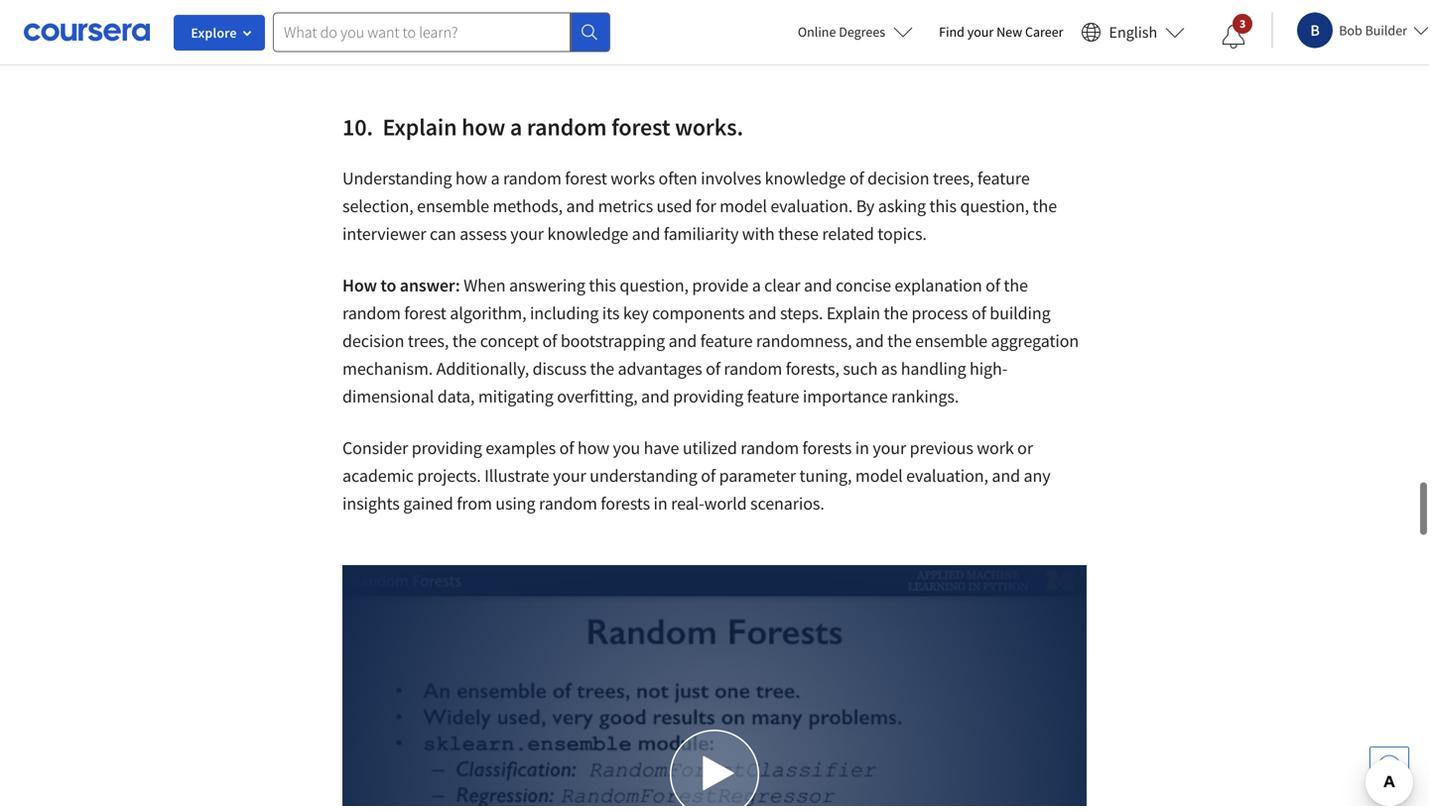 Task type: describe. For each thing, give the bounding box(es) containing it.
and down 'advantages'
[[641, 385, 670, 408]]

0 horizontal spatial forests
[[601, 493, 650, 515]]

find your new career link
[[929, 20, 1074, 45]]

how
[[342, 274, 377, 297]]

builder
[[1365, 21, 1407, 39]]

this inside understanding how a random forest works often involves knowledge of decision trees, feature selection, ensemble methods, and metrics used for model evaluation. by asking this question, the interviewer can assess your knowledge and familiarity with these related topics.
[[930, 195, 957, 217]]

understanding
[[342, 167, 452, 189]]

overfitting,
[[557, 385, 638, 408]]

assess
[[460, 223, 507, 245]]

using
[[496, 493, 535, 515]]

when answering this question, provide a clear and concise explanation of the random forest algorithm, including its key components and steps. explain the process of building decision trees, the concept of bootstrapping and feature randomness, and the ensemble aggregation mechanism. additionally, discuss the advantages of random forests, such as handling high- dimensional data, mitigating overfitting, and providing feature importance rankings.
[[342, 274, 1079, 408]]

understanding how a random forest works often involves knowledge of decision trees, feature selection, ensemble methods, and metrics used for model evaluation. by asking this question, the interviewer can assess your knowledge and familiarity with these related topics.
[[342, 167, 1057, 245]]

can
[[430, 223, 456, 245]]

of up the building on the right top of page
[[986, 274, 1000, 297]]

utilized
[[683, 437, 737, 459]]

3
[[1240, 16, 1246, 31]]

b
[[1311, 20, 1320, 40]]

10.
[[342, 112, 373, 142]]

high-
[[970, 358, 1008, 380]]

1 horizontal spatial forests
[[803, 437, 852, 459]]

bootstrapping
[[561, 330, 665, 352]]

these
[[778, 223, 819, 245]]

and up steps. in the top right of the page
[[804, 274, 832, 297]]

evaluation.
[[771, 195, 853, 217]]

mitigating
[[478, 385, 554, 408]]

illustrate
[[484, 465, 549, 487]]

have
[[644, 437, 679, 459]]

familiarity
[[664, 223, 739, 245]]

data,
[[437, 385, 475, 408]]

10.  explain how a random forest works.
[[342, 112, 743, 142]]

such
[[843, 358, 878, 380]]

your right find
[[968, 23, 994, 41]]

english
[[1109, 22, 1158, 42]]

for
[[696, 195, 716, 217]]

model inside understanding how a random forest works often involves knowledge of decision trees, feature selection, ensemble methods, and metrics used for model evaluation. by asking this question, the interviewer can assess your knowledge and familiarity with these related topics.
[[720, 195, 767, 217]]

tuning,
[[800, 465, 852, 487]]

of up the "discuss"
[[542, 330, 557, 352]]

related
[[822, 223, 874, 245]]

insights
[[342, 493, 400, 515]]

find
[[939, 23, 965, 41]]

forest inside when answering this question, provide a clear and concise explanation of the random forest algorithm, including its key components and steps. explain the process of building decision trees, the concept of bootstrapping and feature randomness, and the ensemble aggregation mechanism. additionally, discuss the advantages of random forests, such as handling high- dimensional data, mitigating overfitting, and providing feature importance rankings.
[[404, 302, 446, 324]]

coursera image
[[24, 16, 150, 48]]

how to answer:
[[342, 274, 464, 297]]

world
[[704, 493, 747, 515]]

clear
[[764, 274, 800, 297]]

trees, inside understanding how a random forest works often involves knowledge of decision trees, feature selection, ensemble methods, and metrics used for model evaluation. by asking this question, the interviewer can assess your knowledge and familiarity with these related topics.
[[933, 167, 974, 189]]

any
[[1024, 465, 1051, 487]]

previous
[[910, 437, 974, 459]]

degrees
[[839, 23, 886, 41]]

or
[[1018, 437, 1033, 459]]

with
[[742, 223, 775, 245]]

question, inside understanding how a random forest works often involves knowledge of decision trees, feature selection, ensemble methods, and metrics used for model evaluation. by asking this question, the interviewer can assess your knowledge and familiarity with these related topics.
[[960, 195, 1029, 217]]

providing inside consider providing examples of how you have utilized random forests in your previous work or academic projects. illustrate your understanding of parameter tuning, model evaluation, and any insights gained from using random forests in real-world scenarios.
[[412, 437, 482, 459]]

and inside consider providing examples of how you have utilized random forests in your previous work or academic projects. illustrate your understanding of parameter tuning, model evaluation, and any insights gained from using random forests in real-world scenarios.
[[992, 465, 1020, 487]]

its
[[602, 302, 620, 324]]

consider providing examples of how you have utilized random forests in your previous work or academic projects. illustrate your understanding of parameter tuning, model evaluation, and any insights gained from using random forests in real-world scenarios.
[[342, 437, 1051, 515]]

aggregation
[[991, 330, 1079, 352]]

work
[[977, 437, 1014, 459]]

including
[[530, 302, 599, 324]]

1 vertical spatial feature
[[700, 330, 753, 352]]

how for 10.
[[462, 112, 505, 142]]

key
[[623, 302, 649, 324]]

building
[[990, 302, 1051, 324]]

decision inside when answering this question, provide a clear and concise explanation of the random forest algorithm, including its key components and steps. explain the process of building decision trees, the concept of bootstrapping and feature randomness, and the ensemble aggregation mechanism. additionally, discuss the advantages of random forests, such as handling high- dimensional data, mitigating overfitting, and providing feature importance rankings.
[[342, 330, 404, 352]]

help center image
[[1378, 755, 1402, 779]]

projects.
[[417, 465, 481, 487]]

by
[[856, 195, 875, 217]]

selection,
[[342, 195, 414, 217]]

What do you want to learn? text field
[[273, 12, 571, 52]]

video placeholder image
[[342, 566, 1087, 807]]

involves
[[701, 167, 761, 189]]

2 vertical spatial feature
[[747, 385, 799, 408]]

to
[[381, 274, 396, 297]]

rankings.
[[891, 385, 959, 408]]

as
[[881, 358, 898, 380]]

and up 'such' on the top
[[856, 330, 884, 352]]

algorithm,
[[450, 302, 527, 324]]

examples
[[486, 437, 556, 459]]

forest for works
[[565, 167, 607, 189]]

of right 'advantages'
[[706, 358, 721, 380]]

english button
[[1074, 0, 1193, 65]]

0 horizontal spatial in
[[654, 493, 668, 515]]

this inside when answering this question, provide a clear and concise explanation of the random forest algorithm, including its key components and steps. explain the process of building decision trees, the concept of bootstrapping and feature randomness, and the ensemble aggregation mechanism. additionally, discuss the advantages of random forests, such as handling high- dimensional data, mitigating overfitting, and providing feature importance rankings.
[[589, 274, 616, 297]]

and left metrics
[[566, 195, 595, 217]]

explore
[[191, 24, 237, 42]]

often
[[659, 167, 697, 189]]

1 horizontal spatial in
[[855, 437, 869, 459]]

process
[[912, 302, 968, 324]]

interviewer
[[342, 223, 426, 245]]



Task type: vqa. For each thing, say whether or not it's contained in the screenshot.
PROVIDING in the When answering this question, provide a clear and concise explanation of the random forest algorithm, including its key components and steps. Explain the process of building decision trees, the concept of bootstrapping and feature randomness, and the ensemble aggregation mechanism. Additionally, discuss the advantages of random forests, such as handling high- dimensional data, mitigating overfitting, and providing feature importance rankings.
yes



Task type: locate. For each thing, give the bounding box(es) containing it.
0 horizontal spatial providing
[[412, 437, 482, 459]]

forest left works at the top left of page
[[565, 167, 607, 189]]

you
[[613, 437, 640, 459]]

how for understanding
[[455, 167, 487, 189]]

and down clear
[[748, 302, 777, 324]]

how left you
[[578, 437, 609, 459]]

importance
[[803, 385, 888, 408]]

0 vertical spatial a
[[510, 112, 522, 142]]

1 horizontal spatial this
[[930, 195, 957, 217]]

2 horizontal spatial a
[[752, 274, 761, 297]]

explanation
[[895, 274, 982, 297]]

forests
[[803, 437, 852, 459], [601, 493, 650, 515]]

1 vertical spatial model
[[855, 465, 903, 487]]

answer:
[[400, 274, 460, 297]]

your right illustrate
[[553, 465, 586, 487]]

a for 10.
[[510, 112, 522, 142]]

of up the by
[[850, 167, 864, 189]]

provide
[[692, 274, 749, 297]]

career
[[1025, 23, 1064, 41]]

of right examples
[[559, 437, 574, 459]]

None search field
[[273, 12, 610, 52]]

random inside understanding how a random forest works often involves knowledge of decision trees, feature selection, ensemble methods, and metrics used for model evaluation. by asking this question, the interviewer can assess your knowledge and familiarity with these related topics.
[[503, 167, 562, 189]]

0 vertical spatial knowledge
[[765, 167, 846, 189]]

and
[[566, 195, 595, 217], [632, 223, 660, 245], [804, 274, 832, 297], [748, 302, 777, 324], [669, 330, 697, 352], [856, 330, 884, 352], [641, 385, 670, 408], [992, 465, 1020, 487]]

mechanism.
[[342, 358, 433, 380]]

forest
[[612, 112, 670, 142], [565, 167, 607, 189], [404, 302, 446, 324]]

this right asking
[[930, 195, 957, 217]]

2 vertical spatial forest
[[404, 302, 446, 324]]

1 horizontal spatial forest
[[565, 167, 607, 189]]

1 vertical spatial forests
[[601, 493, 650, 515]]

asking
[[878, 195, 926, 217]]

your down methods,
[[510, 223, 544, 245]]

used
[[657, 195, 692, 217]]

0 horizontal spatial knowledge
[[547, 223, 628, 245]]

0 vertical spatial model
[[720, 195, 767, 217]]

1 horizontal spatial ensemble
[[915, 330, 988, 352]]

question, up key
[[620, 274, 689, 297]]

show notifications image
[[1222, 25, 1246, 49]]

discuss
[[533, 358, 587, 380]]

3 button
[[1206, 13, 1262, 61]]

trees,
[[933, 167, 974, 189], [408, 330, 449, 352]]

knowledge
[[765, 167, 846, 189], [547, 223, 628, 245]]

real-
[[671, 493, 704, 515]]

gained
[[403, 493, 453, 515]]

1 horizontal spatial providing
[[673, 385, 744, 408]]

online degrees button
[[782, 10, 929, 54]]

providing inside when answering this question, provide a clear and concise explanation of the random forest algorithm, including its key components and steps. explain the process of building decision trees, the concept of bootstrapping and feature randomness, and the ensemble aggregation mechanism. additionally, discuss the advantages of random forests, such as handling high- dimensional data, mitigating overfitting, and providing feature importance rankings.
[[673, 385, 744, 408]]

your left previous on the bottom of the page
[[873, 437, 906, 459]]

question, inside when answering this question, provide a clear and concise explanation of the random forest algorithm, including its key components and steps. explain the process of building decision trees, the concept of bootstrapping and feature randomness, and the ensemble aggregation mechanism. additionally, discuss the advantages of random forests, such as handling high- dimensional data, mitigating overfitting, and providing feature importance rankings.
[[620, 274, 689, 297]]

works.
[[675, 112, 743, 142]]

and down the components
[[669, 330, 697, 352]]

of down utilized in the bottom of the page
[[701, 465, 716, 487]]

providing
[[673, 385, 744, 408], [412, 437, 482, 459]]

bob builder
[[1339, 21, 1407, 39]]

1 vertical spatial question,
[[620, 274, 689, 297]]

0 horizontal spatial trees,
[[408, 330, 449, 352]]

advantages
[[618, 358, 702, 380]]

1 vertical spatial trees,
[[408, 330, 449, 352]]

model
[[720, 195, 767, 217], [855, 465, 903, 487]]

answering
[[509, 274, 585, 297]]

handling
[[901, 358, 966, 380]]

0 horizontal spatial question,
[[620, 274, 689, 297]]

question,
[[960, 195, 1029, 217], [620, 274, 689, 297]]

this up "its" at the top left of the page
[[589, 274, 616, 297]]

dimensional
[[342, 385, 434, 408]]

decision up asking
[[868, 167, 930, 189]]

new
[[997, 23, 1023, 41]]

1 vertical spatial knowledge
[[547, 223, 628, 245]]

a inside when answering this question, provide a clear and concise explanation of the random forest algorithm, including its key components and steps. explain the process of building decision trees, the concept of bootstrapping and feature randomness, and the ensemble aggregation mechanism. additionally, discuss the advantages of random forests, such as handling high- dimensional data, mitigating overfitting, and providing feature importance rankings.
[[752, 274, 761, 297]]

2 horizontal spatial forest
[[612, 112, 670, 142]]

explore button
[[174, 15, 265, 51]]

model down the involves
[[720, 195, 767, 217]]

1 horizontal spatial knowledge
[[765, 167, 846, 189]]

bob
[[1339, 21, 1363, 39]]

components
[[652, 302, 745, 324]]

question, right asking
[[960, 195, 1029, 217]]

0 vertical spatial decision
[[868, 167, 930, 189]]

0 horizontal spatial decision
[[342, 330, 404, 352]]

metrics
[[598, 195, 653, 217]]

0 horizontal spatial model
[[720, 195, 767, 217]]

decision up mechanism.
[[342, 330, 404, 352]]

knowledge up evaluation.
[[765, 167, 846, 189]]

1 vertical spatial how
[[455, 167, 487, 189]]

how inside consider providing examples of how you have utilized random forests in your previous work or academic projects. illustrate your understanding of parameter tuning, model evaluation, and any insights gained from using random forests in real-world scenarios.
[[578, 437, 609, 459]]

0 horizontal spatial ensemble
[[417, 195, 489, 217]]

forest for works.
[[612, 112, 670, 142]]

randomness,
[[756, 330, 852, 352]]

1 horizontal spatial model
[[855, 465, 903, 487]]

how inside understanding how a random forest works often involves knowledge of decision trees, feature selection, ensemble methods, and metrics used for model evaluation. by asking this question, the interviewer can assess your knowledge and familiarity with these related topics.
[[455, 167, 487, 189]]

your inside understanding how a random forest works often involves knowledge of decision trees, feature selection, ensemble methods, and metrics used for model evaluation. by asking this question, the interviewer can assess your knowledge and familiarity with these related topics.
[[510, 223, 544, 245]]

knowledge down metrics
[[547, 223, 628, 245]]

from
[[457, 493, 492, 515]]

0 vertical spatial forest
[[612, 112, 670, 142]]

1 horizontal spatial trees,
[[933, 167, 974, 189]]

model right the 'tuning,' at the bottom right
[[855, 465, 903, 487]]

concept
[[480, 330, 539, 352]]

in left 'real-'
[[654, 493, 668, 515]]

how up assess
[[455, 167, 487, 189]]

of right process
[[972, 302, 986, 324]]

your
[[968, 23, 994, 41], [510, 223, 544, 245], [873, 437, 906, 459], [553, 465, 586, 487]]

and down metrics
[[632, 223, 660, 245]]

0 vertical spatial trees,
[[933, 167, 974, 189]]

when
[[464, 274, 506, 297]]

0 vertical spatial ensemble
[[417, 195, 489, 217]]

1 vertical spatial ensemble
[[915, 330, 988, 352]]

2 vertical spatial how
[[578, 437, 609, 459]]

in down the importance
[[855, 437, 869, 459]]

in
[[855, 437, 869, 459], [654, 493, 668, 515]]

random
[[527, 112, 607, 142], [503, 167, 562, 189], [342, 302, 401, 324], [724, 358, 782, 380], [741, 437, 799, 459], [539, 493, 597, 515]]

explain
[[827, 302, 880, 324]]

1 vertical spatial decision
[[342, 330, 404, 352]]

forests up the 'tuning,' at the bottom right
[[803, 437, 852, 459]]

1 vertical spatial a
[[491, 167, 500, 189]]

parameter
[[719, 465, 796, 487]]

1 vertical spatial this
[[589, 274, 616, 297]]

and down work
[[992, 465, 1020, 487]]

0 vertical spatial how
[[462, 112, 505, 142]]

this
[[930, 195, 957, 217], [589, 274, 616, 297]]

the inside understanding how a random forest works often involves knowledge of decision trees, feature selection, ensemble methods, and metrics used for model evaluation. by asking this question, the interviewer can assess your knowledge and familiarity with these related topics.
[[1033, 195, 1057, 217]]

forest down answer:
[[404, 302, 446, 324]]

consider
[[342, 437, 408, 459]]

0 horizontal spatial a
[[491, 167, 500, 189]]

of inside understanding how a random forest works often involves knowledge of decision trees, feature selection, ensemble methods, and metrics used for model evaluation. by asking this question, the interviewer can assess your knowledge and familiarity with these related topics.
[[850, 167, 864, 189]]

1 vertical spatial providing
[[412, 437, 482, 459]]

providing up projects.
[[412, 437, 482, 459]]

decision
[[868, 167, 930, 189], [342, 330, 404, 352]]

concise
[[836, 274, 891, 297]]

0 horizontal spatial forest
[[404, 302, 446, 324]]

ensemble
[[417, 195, 489, 217], [915, 330, 988, 352]]

online degrees
[[798, 23, 886, 41]]

forest inside understanding how a random forest works often involves knowledge of decision trees, feature selection, ensemble methods, and metrics used for model evaluation. by asking this question, the interviewer can assess your knowledge and familiarity with these related topics.
[[565, 167, 607, 189]]

steps.
[[780, 302, 823, 324]]

0 vertical spatial forests
[[803, 437, 852, 459]]

0 vertical spatial question,
[[960, 195, 1029, 217]]

0 vertical spatial providing
[[673, 385, 744, 408]]

0 vertical spatial this
[[930, 195, 957, 217]]

ensemble inside understanding how a random forest works often involves knowledge of decision trees, feature selection, ensemble methods, and metrics used for model evaluation. by asking this question, the interviewer can assess your knowledge and familiarity with these related topics.
[[417, 195, 489, 217]]

evaluation,
[[906, 465, 989, 487]]

online
[[798, 23, 836, 41]]

academic
[[342, 465, 414, 487]]

1 horizontal spatial a
[[510, 112, 522, 142]]

how up methods,
[[462, 112, 505, 142]]

ensemble up can
[[417, 195, 489, 217]]

trees, inside when answering this question, provide a clear and concise explanation of the random forest algorithm, including its key components and steps. explain the process of building decision trees, the concept of bootstrapping and feature randomness, and the ensemble aggregation mechanism. additionally, discuss the advantages of random forests, such as handling high- dimensional data, mitigating overfitting, and providing feature importance rankings.
[[408, 330, 449, 352]]

ensemble down process
[[915, 330, 988, 352]]

forests,
[[786, 358, 840, 380]]

a inside understanding how a random forest works often involves knowledge of decision trees, feature selection, ensemble methods, and metrics used for model evaluation. by asking this question, the interviewer can assess your knowledge and familiarity with these related topics.
[[491, 167, 500, 189]]

forest up works at the top left of page
[[612, 112, 670, 142]]

1 vertical spatial forest
[[565, 167, 607, 189]]

find your new career
[[939, 23, 1064, 41]]

ensemble inside when answering this question, provide a clear and concise explanation of the random forest algorithm, including its key components and steps. explain the process of building decision trees, the concept of bootstrapping and feature randomness, and the ensemble aggregation mechanism. additionally, discuss the advantages of random forests, such as handling high- dimensional data, mitigating overfitting, and providing feature importance rankings.
[[915, 330, 988, 352]]

works
[[611, 167, 655, 189]]

scenarios.
[[750, 493, 825, 515]]

0 horizontal spatial this
[[589, 274, 616, 297]]

forests down understanding
[[601, 493, 650, 515]]

1 vertical spatial in
[[654, 493, 668, 515]]

the
[[1033, 195, 1057, 217], [1004, 274, 1028, 297], [884, 302, 908, 324], [452, 330, 477, 352], [888, 330, 912, 352], [590, 358, 614, 380]]

additionally,
[[436, 358, 529, 380]]

a for understanding
[[491, 167, 500, 189]]

methods,
[[493, 195, 563, 217]]

feature inside understanding how a random forest works often involves knowledge of decision trees, feature selection, ensemble methods, and metrics used for model evaluation. by asking this question, the interviewer can assess your knowledge and familiarity with these related topics.
[[978, 167, 1030, 189]]

of
[[850, 167, 864, 189], [986, 274, 1000, 297], [972, 302, 986, 324], [542, 330, 557, 352], [706, 358, 721, 380], [559, 437, 574, 459], [701, 465, 716, 487]]

providing up utilized in the bottom of the page
[[673, 385, 744, 408]]

understanding
[[590, 465, 698, 487]]

0 vertical spatial in
[[855, 437, 869, 459]]

1 horizontal spatial decision
[[868, 167, 930, 189]]

topics.
[[878, 223, 927, 245]]

decision inside understanding how a random forest works often involves knowledge of decision trees, feature selection, ensemble methods, and metrics used for model evaluation. by asking this question, the interviewer can assess your knowledge and familiarity with these related topics.
[[868, 167, 930, 189]]

model inside consider providing examples of how you have utilized random forests in your previous work or academic projects. illustrate your understanding of parameter tuning, model evaluation, and any insights gained from using random forests in real-world scenarios.
[[855, 465, 903, 487]]

a
[[510, 112, 522, 142], [491, 167, 500, 189], [752, 274, 761, 297]]

2 vertical spatial a
[[752, 274, 761, 297]]

1 horizontal spatial question,
[[960, 195, 1029, 217]]

0 vertical spatial feature
[[978, 167, 1030, 189]]



